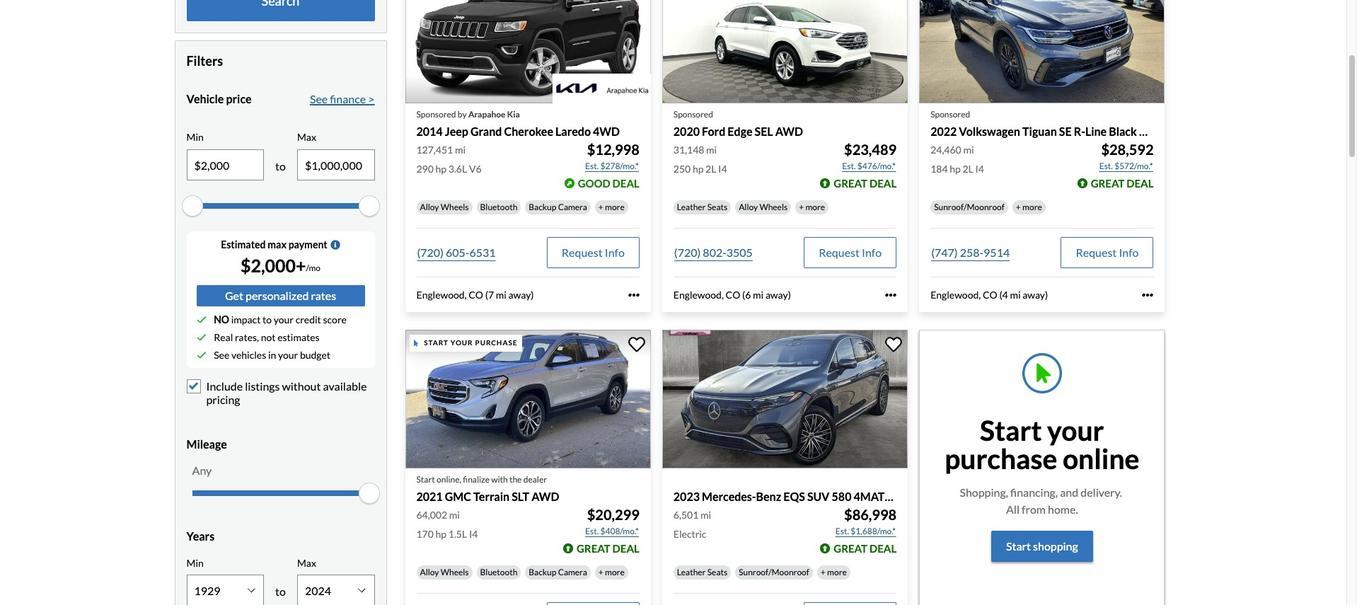 Task type: vqa. For each thing, say whether or not it's contained in the screenshot.
left financing
no



Task type: locate. For each thing, give the bounding box(es) containing it.
check image up check icon
[[196, 315, 206, 325]]

0 horizontal spatial co
[[469, 289, 484, 301]]

1 horizontal spatial 2l
[[963, 163, 974, 175]]

all
[[1007, 502, 1020, 516]]

ellipsis h image
[[629, 289, 640, 301], [886, 289, 897, 301], [1143, 289, 1154, 301]]

your up and at bottom right
[[1048, 414, 1105, 446]]

est. down $28,592
[[1100, 161, 1113, 171]]

edge
[[728, 124, 753, 138]]

i4 down volkswagen
[[976, 163, 985, 175]]

1 horizontal spatial ellipsis h image
[[886, 289, 897, 301]]

2 englewood, from the left
[[674, 289, 724, 301]]

i4 inside 31,148 mi 250 hp 2l i4
[[719, 163, 727, 175]]

hp inside 31,148 mi 250 hp 2l i4
[[693, 163, 704, 175]]

see for see vehicles in your budget
[[214, 349, 230, 361]]

max down years dropdown button
[[297, 557, 316, 569]]

1 englewood, from the left
[[417, 289, 467, 301]]

est. for $20,299
[[585, 526, 599, 537]]

laredo
[[556, 124, 591, 138]]

(720) 802-3505 button
[[674, 237, 754, 268]]

your
[[274, 314, 294, 326], [451, 339, 473, 347], [278, 349, 298, 361], [1048, 414, 1105, 446]]

2 camera from the top
[[558, 567, 587, 578]]

0 horizontal spatial englewood,
[[417, 289, 467, 301]]

leather down electric
[[677, 567, 706, 578]]

1 vertical spatial purchase
[[945, 442, 1058, 475]]

1 vertical spatial backup camera
[[529, 567, 587, 578]]

1 horizontal spatial info
[[862, 246, 882, 259]]

hp inside 64,002 mi 170 hp 1.5l i4
[[436, 528, 447, 540]]

3 request info button from the left
[[1062, 237, 1154, 268]]

0 vertical spatial sunroof/moonroof
[[935, 202, 1005, 212]]

2l inside 31,148 mi 250 hp 2l i4
[[706, 163, 717, 175]]

englewood, co (4 mi away)
[[931, 289, 1049, 301]]

leather down 250
[[677, 202, 706, 212]]

great down "est. $1,688/mo.*" button
[[834, 542, 868, 555]]

1 sponsored from the left
[[417, 109, 456, 119]]

mileage button
[[187, 427, 375, 462]]

1 backup camera from the top
[[529, 202, 587, 212]]

0 horizontal spatial request info button
[[547, 237, 640, 268]]

see left finance
[[310, 92, 328, 106]]

1 horizontal spatial purchase
[[945, 442, 1058, 475]]

mercedes-
[[702, 490, 756, 503]]

to left max text field
[[275, 159, 286, 173]]

mi inside 64,002 mi 170 hp 1.5l i4
[[449, 509, 460, 521]]

filters
[[187, 53, 223, 69]]

$2,000+
[[241, 255, 306, 276]]

great for $28,592
[[1091, 177, 1125, 190]]

no impact to your credit score
[[214, 314, 347, 326]]

mi right (4
[[1011, 289, 1021, 301]]

0 vertical spatial backup
[[529, 202, 557, 212]]

est. up good
[[585, 161, 599, 171]]

3 englewood, from the left
[[931, 289, 981, 301]]

1 request info from the left
[[562, 246, 625, 259]]

mi inside the 6,501 mi electric
[[701, 509, 712, 521]]

(747) 258-9514
[[932, 246, 1010, 259]]

start inside start your purchase online
[[981, 414, 1042, 446]]

leather seats down electric
[[677, 567, 728, 578]]

deal down '$1,688/mo.*'
[[870, 542, 897, 555]]

deal down $572/mo.* on the right top of page
[[1127, 177, 1154, 190]]

financing,
[[1011, 485, 1058, 499]]

great for $86,998
[[834, 542, 868, 555]]

great down est. $476/mo.* button
[[834, 177, 868, 190]]

leather seats for $86,998
[[677, 567, 728, 578]]

1 horizontal spatial co
[[726, 289, 741, 301]]

3 ellipsis h image from the left
[[1143, 289, 1154, 301]]

0 horizontal spatial i4
[[469, 528, 478, 540]]

1 horizontal spatial englewood,
[[674, 289, 724, 301]]

hp right 250
[[693, 163, 704, 175]]

deal down $476/mo.* at the top right of the page
[[870, 177, 897, 190]]

3 away) from the left
[[1023, 289, 1049, 301]]

2 away) from the left
[[766, 289, 791, 301]]

est. down the $20,299
[[585, 526, 599, 537]]

hp right 184
[[950, 163, 961, 175]]

min down the years
[[187, 557, 204, 569]]

$28,592
[[1102, 141, 1154, 158]]

deal down $408/mo.*
[[613, 542, 640, 555]]

mi inside "127,451 mi 290 hp 3.6l v6"
[[455, 144, 466, 156]]

awd right 4matic
[[899, 490, 926, 503]]

0 vertical spatial see
[[310, 92, 328, 106]]

i4 for $28,592
[[976, 163, 985, 175]]

0 horizontal spatial awd
[[532, 490, 560, 503]]

(720)
[[417, 246, 444, 259], [675, 246, 701, 259]]

1 vertical spatial to
[[263, 314, 272, 326]]

camera down good
[[558, 202, 587, 212]]

2023
[[674, 490, 700, 503]]

2 bluetooth from the top
[[480, 567, 518, 578]]

2 sponsored from the left
[[674, 109, 714, 119]]

englewood, co (6 mi away)
[[674, 289, 791, 301]]

check image
[[196, 333, 206, 343]]

see
[[310, 92, 328, 106], [214, 349, 230, 361]]

2l inside 24,460 mi 184 hp 2l i4
[[963, 163, 974, 175]]

est. inside "$12,998 est. $278/mo.*"
[[585, 161, 599, 171]]

0 vertical spatial max
[[297, 131, 316, 143]]

2014
[[417, 124, 443, 138]]

backup for $12,998
[[529, 202, 557, 212]]

white 2020 ford edge sel awd suv / crossover all-wheel drive automatic image
[[662, 0, 908, 103]]

away) right (7
[[509, 289, 534, 301]]

2 backup from the top
[[529, 567, 557, 578]]

0 horizontal spatial 2l
[[706, 163, 717, 175]]

1 vertical spatial bluetooth
[[480, 567, 518, 578]]

get
[[225, 289, 244, 302]]

2l right 184
[[963, 163, 974, 175]]

max up max text field
[[297, 131, 316, 143]]

est.
[[585, 161, 599, 171], [843, 161, 856, 171], [1100, 161, 1113, 171], [585, 526, 599, 537], [836, 526, 850, 537]]

2 horizontal spatial ellipsis h image
[[1143, 289, 1154, 301]]

2023 mercedes-benz eqs suv 580 4matic awd
[[674, 490, 926, 503]]

bluetooth for $20,299
[[480, 567, 518, 578]]

deal for $28,592
[[1127, 177, 1154, 190]]

2 info from the left
[[862, 246, 882, 259]]

deal for $23,489
[[870, 177, 897, 190]]

3505
[[727, 246, 753, 259]]

1 horizontal spatial i4
[[719, 163, 727, 175]]

backup camera for $12,998
[[529, 202, 587, 212]]

great deal for $20,299
[[577, 542, 640, 555]]

shopping,
[[960, 485, 1009, 499]]

start up financing,
[[981, 414, 1042, 446]]

2 horizontal spatial englewood,
[[931, 289, 981, 301]]

0 horizontal spatial away)
[[509, 289, 534, 301]]

start for start online, finalize with the dealer 2021 gmc terrain slt awd
[[417, 474, 435, 485]]

2 ellipsis h image from the left
[[886, 289, 897, 301]]

1 leather seats from the top
[[677, 202, 728, 212]]

1 leather from the top
[[677, 202, 706, 212]]

ellipsis h image for $28,592
[[1143, 289, 1154, 301]]

hp inside "127,451 mi 290 hp 3.6l v6"
[[436, 163, 447, 175]]

1 vertical spatial backup
[[529, 567, 557, 578]]

start inside button
[[1007, 539, 1031, 553]]

2 horizontal spatial awd
[[899, 490, 926, 503]]

1 bluetooth from the top
[[480, 202, 518, 212]]

great deal down est. $476/mo.* button
[[834, 177, 897, 190]]

est. inside $86,998 est. $1,688/mo.*
[[836, 526, 850, 537]]

see finance > link
[[310, 91, 375, 108]]

0 vertical spatial purchase
[[475, 339, 518, 347]]

3 request info from the left
[[1076, 246, 1139, 259]]

3 sponsored from the left
[[931, 109, 971, 119]]

deal
[[613, 177, 640, 190], [870, 177, 897, 190], [1127, 177, 1154, 190], [613, 542, 640, 555], [870, 542, 897, 555]]

1 away) from the left
[[509, 289, 534, 301]]

check image down check icon
[[196, 350, 206, 360]]

backup camera down good
[[529, 202, 587, 212]]

deal for $12,998
[[613, 177, 640, 190]]

1 info from the left
[[605, 246, 625, 259]]

1 vertical spatial camera
[[558, 567, 587, 578]]

estimated
[[221, 239, 266, 251]]

2 min from the top
[[187, 557, 204, 569]]

max
[[297, 131, 316, 143], [297, 557, 316, 569]]

0 horizontal spatial info
[[605, 246, 625, 259]]

englewood, down (720) 802-3505 button
[[674, 289, 724, 301]]

rates
[[311, 289, 336, 302]]

great
[[834, 177, 868, 190], [1091, 177, 1125, 190], [577, 542, 611, 555], [834, 542, 868, 555]]

est. inside $20,299 est. $408/mo.*
[[585, 526, 599, 537]]

sponsored up 2022
[[931, 109, 971, 119]]

alloy wheels
[[420, 202, 469, 212], [739, 202, 788, 212], [420, 567, 469, 578]]

hp for $12,998
[[436, 163, 447, 175]]

0 vertical spatial leather
[[677, 202, 706, 212]]

electric
[[674, 528, 707, 540]]

2 horizontal spatial away)
[[1023, 289, 1049, 301]]

camera down est. $408/mo.* button
[[558, 567, 587, 578]]

+ more
[[599, 202, 625, 212], [799, 202, 826, 212], [1016, 202, 1043, 212], [599, 567, 625, 578], [821, 567, 847, 578]]

est. inside $28,592 est. $572/mo.*
[[1100, 161, 1113, 171]]

2 seats from the top
[[708, 567, 728, 578]]

0 horizontal spatial ellipsis h image
[[629, 289, 640, 301]]

start up 2021
[[417, 474, 435, 485]]

$1,688/mo.*
[[851, 526, 896, 537]]

1 horizontal spatial sunroof/moonroof
[[935, 202, 1005, 212]]

$12,998 est. $278/mo.*
[[585, 141, 640, 171]]

real
[[214, 331, 233, 343]]

selenite grey metallic 2023 mercedes-benz eqs suv 580 4matic awd suv / crossover all-wheel drive automatic image
[[662, 330, 908, 469]]

purchase inside start your purchase online
[[945, 442, 1058, 475]]

great deal down est. $408/mo.* button
[[577, 542, 640, 555]]

i4 right 1.5l
[[469, 528, 478, 540]]

(7
[[485, 289, 494, 301]]

sponsored for $12,998
[[417, 109, 456, 119]]

start inside start online, finalize with the dealer 2021 gmc terrain slt awd
[[417, 474, 435, 485]]

i4 down ford
[[719, 163, 727, 175]]

0 vertical spatial check image
[[196, 315, 206, 325]]

3.6l
[[449, 163, 467, 175]]

leather seats for $23,489
[[677, 202, 728, 212]]

2 horizontal spatial request info button
[[1062, 237, 1154, 268]]

0 horizontal spatial purchase
[[475, 339, 518, 347]]

1 horizontal spatial request info button
[[804, 237, 897, 268]]

1 vertical spatial see
[[214, 349, 230, 361]]

seats down the 6,501 mi electric
[[708, 567, 728, 578]]

mi right the 6,501
[[701, 509, 712, 521]]

seats for $86,998
[[708, 567, 728, 578]]

1 co from the left
[[469, 289, 484, 301]]

0 vertical spatial seats
[[708, 202, 728, 212]]

purchase up shopping,
[[945, 442, 1058, 475]]

to up real rates, not estimates
[[263, 314, 272, 326]]

2 request info button from the left
[[804, 237, 897, 268]]

awd down dealer
[[532, 490, 560, 503]]

alloy wheels down 1.5l
[[420, 567, 469, 578]]

shopping, financing, and delivery. all from home.
[[960, 485, 1125, 516]]

englewood, for $28,592
[[931, 289, 981, 301]]

co left (4
[[983, 289, 998, 301]]

3 co from the left
[[983, 289, 998, 301]]

1 horizontal spatial see
[[310, 92, 328, 106]]

request info button for $28,592
[[1062, 237, 1154, 268]]

start left shopping
[[1007, 539, 1031, 553]]

great down est. $408/mo.* button
[[577, 542, 611, 555]]

quicksilver metallic 2021 gmc terrain slt awd suv / crossover four-wheel drive 9-speed automatic image
[[405, 330, 651, 469]]

get personalized rates
[[225, 289, 336, 302]]

$476/mo.*
[[858, 161, 896, 171]]

1 vertical spatial sunroof/moonroof
[[739, 567, 810, 578]]

0 horizontal spatial request info
[[562, 246, 625, 259]]

see down real
[[214, 349, 230, 361]]

0 horizontal spatial sunroof/moonroof
[[739, 567, 810, 578]]

2 request info from the left
[[819, 246, 882, 259]]

vehicles
[[231, 349, 266, 361]]

info for $28,592
[[1120, 246, 1139, 259]]

check image
[[196, 315, 206, 325], [196, 350, 206, 360]]

start your purchase online
[[945, 414, 1140, 475]]

alloy wheels down 3.6l
[[420, 202, 469, 212]]

mi down "gmc"
[[449, 509, 460, 521]]

2l right 250
[[706, 163, 717, 175]]

include
[[206, 380, 243, 393]]

mi down the jeep
[[455, 144, 466, 156]]

2 horizontal spatial i4
[[976, 163, 985, 175]]

sponsored inside sponsored by arapahoe kia 2014 jeep grand cherokee laredo 4wd
[[417, 109, 456, 119]]

granite crystal metallic clearcoat 2014 jeep grand cherokee laredo 4wd suv / crossover four-wheel drive automatic image
[[405, 0, 651, 103]]

est. left '$1,688/mo.*'
[[836, 526, 850, 537]]

leather seats down 250
[[677, 202, 728, 212]]

0 vertical spatial min
[[187, 131, 204, 143]]

1 vertical spatial leather seats
[[677, 567, 728, 578]]

0 horizontal spatial see
[[214, 349, 230, 361]]

awd right sel
[[776, 124, 803, 138]]

sponsored up 2014 on the left of the page
[[417, 109, 456, 119]]

platinum gray metallic 2022 volkswagen tiguan se r-line black 4motion suv / crossover all-wheel drive 8-speed automatic image
[[920, 0, 1166, 103]]

price
[[226, 92, 252, 106]]

(720) left 802-
[[675, 246, 701, 259]]

1 camera from the top
[[558, 202, 587, 212]]

2 leather from the top
[[677, 567, 706, 578]]

1 request info button from the left
[[547, 237, 640, 268]]

awd
[[776, 124, 803, 138], [532, 490, 560, 503], [899, 490, 926, 503]]

1 2l from the left
[[706, 163, 717, 175]]

2 vertical spatial to
[[275, 585, 286, 598]]

no
[[214, 314, 229, 326]]

payment
[[289, 239, 328, 251]]

mi right (7
[[496, 289, 507, 301]]

great for $23,489
[[834, 177, 868, 190]]

est. for $23,489
[[843, 161, 856, 171]]

hp for $28,592
[[950, 163, 961, 175]]

2 horizontal spatial co
[[983, 289, 998, 301]]

great deal down "est. $1,688/mo.*" button
[[834, 542, 897, 555]]

184
[[931, 163, 948, 175]]

seats up 802-
[[708, 202, 728, 212]]

0 horizontal spatial request
[[562, 246, 603, 259]]

2 horizontal spatial info
[[1120, 246, 1139, 259]]

rates,
[[235, 331, 259, 343]]

0 vertical spatial camera
[[558, 202, 587, 212]]

mi
[[455, 144, 466, 156], [707, 144, 717, 156], [964, 144, 974, 156], [496, 289, 507, 301], [753, 289, 764, 301], [1011, 289, 1021, 301], [449, 509, 460, 521], [701, 509, 712, 521]]

i4
[[719, 163, 727, 175], [976, 163, 985, 175], [469, 528, 478, 540]]

i4 inside 24,460 mi 184 hp 2l i4
[[976, 163, 985, 175]]

hp
[[436, 163, 447, 175], [693, 163, 704, 175], [950, 163, 961, 175], [436, 528, 447, 540]]

2l for $28,592
[[963, 163, 974, 175]]

co left (6 at the top of page
[[726, 289, 741, 301]]

bluetooth
[[480, 202, 518, 212], [480, 567, 518, 578]]

0 vertical spatial backup camera
[[529, 202, 587, 212]]

2l for $23,489
[[706, 163, 717, 175]]

(720) left 605-
[[417, 246, 444, 259]]

3 info from the left
[[1120, 246, 1139, 259]]

Max text field
[[298, 150, 374, 180]]

and
[[1061, 485, 1079, 499]]

away) for $12,998
[[509, 289, 534, 301]]

alloy up 3505
[[739, 202, 758, 212]]

alloy down 290 at top
[[420, 202, 439, 212]]

purchase down (7
[[475, 339, 518, 347]]

sponsored inside sponsored 2022 volkswagen tiguan se r-line black 4motion
[[931, 109, 971, 119]]

2 (720) from the left
[[675, 246, 701, 259]]

mi down ford
[[707, 144, 717, 156]]

2 horizontal spatial request info
[[1076, 246, 1139, 259]]

co left (7
[[469, 289, 484, 301]]

bluetooth for $12,998
[[480, 202, 518, 212]]

2 leather seats from the top
[[677, 567, 728, 578]]

purchase for start your purchase
[[475, 339, 518, 347]]

3 request from the left
[[1076, 246, 1117, 259]]

1 seats from the top
[[708, 202, 728, 212]]

awd inside sponsored 2020 ford edge sel awd
[[776, 124, 803, 138]]

hp right 290 at top
[[436, 163, 447, 175]]

wheels for $20,299
[[441, 567, 469, 578]]

1 vertical spatial seats
[[708, 567, 728, 578]]

4matic
[[854, 490, 896, 503]]

away) for $28,592
[[1023, 289, 1049, 301]]

$2,000+ /mo
[[241, 255, 321, 276]]

alloy for $12,998
[[420, 202, 439, 212]]

years
[[187, 529, 215, 543]]

start right mouse pointer image
[[424, 339, 449, 347]]

start for start shopping
[[1007, 539, 1031, 553]]

min down vehicle
[[187, 131, 204, 143]]

hp inside 24,460 mi 184 hp 2l i4
[[950, 163, 961, 175]]

away) right (4
[[1023, 289, 1049, 301]]

2 horizontal spatial request
[[1076, 246, 1117, 259]]

sponsored up 2020 at the top
[[674, 109, 714, 119]]

1 horizontal spatial away)
[[766, 289, 791, 301]]

est. for $28,592
[[1100, 161, 1113, 171]]

1 request from the left
[[562, 246, 603, 259]]

away) right (6 at the top of page
[[766, 289, 791, 301]]

info for $12,998
[[605, 246, 625, 259]]

1 vertical spatial leather
[[677, 567, 706, 578]]

2 backup camera from the top
[[529, 567, 587, 578]]

great deal for $86,998
[[834, 542, 897, 555]]

2022
[[931, 124, 957, 138]]

1 vertical spatial check image
[[196, 350, 206, 360]]

est. $572/mo.* button
[[1099, 159, 1154, 173]]

request info for $28,592
[[1076, 246, 1139, 259]]

great down est. $572/mo.* button
[[1091, 177, 1125, 190]]

1 backup from the top
[[529, 202, 557, 212]]

hp right 170
[[436, 528, 447, 540]]

sponsored inside sponsored 2020 ford edge sel awd
[[674, 109, 714, 119]]

1 (720) from the left
[[417, 246, 444, 259]]

start for start your purchase online
[[981, 414, 1042, 446]]

1 horizontal spatial request
[[819, 246, 860, 259]]

score
[[323, 314, 347, 326]]

request
[[562, 246, 603, 259], [819, 246, 860, 259], [1076, 246, 1117, 259]]

2 co from the left
[[726, 289, 741, 301]]

1 horizontal spatial request info
[[819, 246, 882, 259]]

2 horizontal spatial sponsored
[[931, 109, 971, 119]]

alloy down 170
[[420, 567, 439, 578]]

0 vertical spatial bluetooth
[[480, 202, 518, 212]]

great deal down est. $572/mo.* button
[[1091, 177, 1154, 190]]

good deal
[[578, 177, 640, 190]]

mi right the 24,460
[[964, 144, 974, 156]]

start shopping button
[[992, 531, 1093, 562]]

2 request from the left
[[819, 246, 860, 259]]

est. inside $23,489 est. $476/mo.*
[[843, 161, 856, 171]]

2 check image from the top
[[196, 350, 206, 360]]

mi right (6 at the top of page
[[753, 289, 764, 301]]

deal down "$278/mo.*"
[[613, 177, 640, 190]]

englewood, down (747)
[[931, 289, 981, 301]]

1 horizontal spatial awd
[[776, 124, 803, 138]]

1 ellipsis h image from the left
[[629, 289, 640, 301]]

se
[[1060, 124, 1072, 138]]

1 vertical spatial max
[[297, 557, 316, 569]]

i4 inside 64,002 mi 170 hp 1.5l i4
[[469, 528, 478, 540]]

1 vertical spatial min
[[187, 557, 204, 569]]

away)
[[509, 289, 534, 301], [766, 289, 791, 301], [1023, 289, 1049, 301]]

your right in
[[278, 349, 298, 361]]

awd inside start online, finalize with the dealer 2021 gmc terrain slt awd
[[532, 490, 560, 503]]

0 horizontal spatial sponsored
[[417, 109, 456, 119]]

est. down the "$23,489" in the right of the page
[[843, 161, 856, 171]]

min
[[187, 131, 204, 143], [187, 557, 204, 569]]

info circle image
[[330, 240, 340, 250]]

leather for $23,489
[[677, 202, 706, 212]]

2l
[[706, 163, 717, 175], [963, 163, 974, 175]]

backup camera down est. $408/mo.* button
[[529, 567, 587, 578]]

dealer
[[524, 474, 547, 485]]

0 horizontal spatial (720)
[[417, 246, 444, 259]]

request info for $23,489
[[819, 246, 882, 259]]

vehicle
[[187, 92, 224, 106]]

to down years dropdown button
[[275, 585, 286, 598]]

not
[[261, 331, 276, 343]]

0 vertical spatial leather seats
[[677, 202, 728, 212]]

great deal for $28,592
[[1091, 177, 1154, 190]]

1 horizontal spatial (720)
[[675, 246, 701, 259]]

englewood, down "(720) 605-6531" button
[[417, 289, 467, 301]]

2 2l from the left
[[963, 163, 974, 175]]

great deal
[[834, 177, 897, 190], [1091, 177, 1154, 190], [577, 542, 640, 555], [834, 542, 897, 555]]

co
[[469, 289, 484, 301], [726, 289, 741, 301], [983, 289, 998, 301]]

seats
[[708, 202, 728, 212], [708, 567, 728, 578]]

$28,592 est. $572/mo.*
[[1100, 141, 1154, 171]]

1 horizontal spatial sponsored
[[674, 109, 714, 119]]



Task type: describe. For each thing, give the bounding box(es) containing it.
online,
[[437, 474, 462, 485]]

mouse pointer image
[[414, 340, 419, 347]]

co for $23,489
[[726, 289, 741, 301]]

(720) 605-6531 button
[[417, 237, 497, 268]]

finance
[[330, 92, 366, 106]]

$23,489
[[845, 141, 897, 158]]

camera for $20,299
[[558, 567, 587, 578]]

605-
[[446, 246, 470, 259]]

hp for $20,299
[[436, 528, 447, 540]]

580
[[832, 490, 852, 503]]

$572/mo.*
[[1115, 161, 1154, 171]]

(720) for $23,489
[[675, 246, 701, 259]]

1 max from the top
[[297, 131, 316, 143]]

co for $12,998
[[469, 289, 484, 301]]

est. for $12,998
[[585, 161, 599, 171]]

deal for $20,299
[[613, 542, 640, 555]]

volkswagen
[[959, 124, 1021, 138]]

6,501 mi electric
[[674, 509, 712, 540]]

listings
[[245, 380, 280, 393]]

englewood, for $12,998
[[417, 289, 467, 301]]

64,002
[[417, 509, 447, 521]]

wheels for $12,998
[[441, 202, 469, 212]]

backup for $20,299
[[529, 567, 557, 578]]

2 max from the top
[[297, 557, 316, 569]]

tiguan
[[1023, 124, 1057, 138]]

est. $408/mo.* button
[[585, 525, 640, 539]]

kia
[[507, 109, 520, 119]]

request for $28,592
[[1076, 246, 1117, 259]]

englewood, for $23,489
[[674, 289, 724, 301]]

127,451
[[417, 144, 453, 156]]

seats for $23,489
[[708, 202, 728, 212]]

pricing
[[206, 393, 240, 407]]

64,002 mi 170 hp 1.5l i4
[[417, 509, 478, 540]]

with
[[491, 474, 508, 485]]

alloy for $20,299
[[420, 567, 439, 578]]

slt
[[512, 490, 530, 503]]

cherokee
[[504, 124, 554, 138]]

Min text field
[[187, 150, 263, 180]]

(747)
[[932, 246, 958, 259]]

online
[[1063, 442, 1140, 475]]

i4 for $20,299
[[469, 528, 478, 540]]

real rates, not estimates
[[214, 331, 320, 343]]

black
[[1109, 124, 1138, 138]]

estimated max payment
[[221, 239, 328, 251]]

purchase for start your purchase online
[[945, 442, 1058, 475]]

deal for $86,998
[[870, 542, 897, 555]]

ford
[[702, 124, 726, 138]]

ellipsis h image for $23,489
[[886, 289, 897, 301]]

in
[[268, 349, 276, 361]]

without
[[282, 380, 321, 393]]

request for $12,998
[[562, 246, 603, 259]]

co for $28,592
[[983, 289, 998, 301]]

2020
[[674, 124, 700, 138]]

request for $23,489
[[819, 246, 860, 259]]

shopping
[[1034, 539, 1079, 553]]

credit
[[296, 314, 321, 326]]

$23,489 est. $476/mo.*
[[843, 141, 897, 171]]

alloy wheels for $20,299
[[420, 567, 469, 578]]

(6
[[743, 289, 751, 301]]

leather for $86,998
[[677, 567, 706, 578]]

127,451 mi 290 hp 3.6l v6
[[417, 144, 482, 175]]

great for $20,299
[[577, 542, 611, 555]]

sponsored for $28,592
[[931, 109, 971, 119]]

mi inside 24,460 mi 184 hp 2l i4
[[964, 144, 974, 156]]

start shopping
[[1007, 539, 1079, 553]]

802-
[[703, 246, 727, 259]]

est. $476/mo.* button
[[842, 159, 897, 173]]

delivery.
[[1081, 485, 1123, 499]]

ellipsis h image for $12,998
[[629, 289, 640, 301]]

jeep
[[445, 124, 469, 138]]

request info for $12,998
[[562, 246, 625, 259]]

camera for $12,998
[[558, 202, 587, 212]]

1 check image from the top
[[196, 315, 206, 325]]

sponsored 2020 ford edge sel awd
[[674, 109, 803, 138]]

$408/mo.*
[[601, 526, 639, 537]]

(747) 258-9514 button
[[931, 237, 1011, 268]]

0 vertical spatial to
[[275, 159, 286, 173]]

good
[[578, 177, 611, 190]]

6531
[[470, 246, 496, 259]]

great deal for $23,489
[[834, 177, 897, 190]]

info for $23,489
[[862, 246, 882, 259]]

9514
[[984, 246, 1010, 259]]

your right mouse pointer image
[[451, 339, 473, 347]]

your inside start your purchase online
[[1048, 414, 1105, 446]]

benz
[[756, 490, 782, 503]]

grand
[[471, 124, 502, 138]]

$86,998 est. $1,688/mo.*
[[836, 506, 897, 537]]

170
[[417, 528, 434, 540]]

1.5l
[[449, 528, 467, 540]]

6,501
[[674, 509, 699, 521]]

away) for $23,489
[[766, 289, 791, 301]]

1 min from the top
[[187, 131, 204, 143]]

alloy wheels for $12,998
[[420, 202, 469, 212]]

available
[[323, 380, 367, 393]]

/mo
[[306, 263, 321, 273]]

arapahoe kia image
[[553, 74, 651, 103]]

$20,299
[[587, 506, 640, 523]]

sponsored by arapahoe kia 2014 jeep grand cherokee laredo 4wd
[[417, 109, 620, 138]]

est. for $86,998
[[836, 526, 850, 537]]

(720) 605-6531
[[417, 246, 496, 259]]

finalize
[[463, 474, 490, 485]]

your up estimates
[[274, 314, 294, 326]]

mi inside 31,148 mi 250 hp 2l i4
[[707, 144, 717, 156]]

hp for $23,489
[[693, 163, 704, 175]]

request info button for $12,998
[[547, 237, 640, 268]]

any
[[192, 463, 212, 477]]

backup camera for $20,299
[[529, 567, 587, 578]]

(720) 802-3505
[[675, 246, 753, 259]]

start for start your purchase
[[424, 339, 449, 347]]

alloy wheels up 3505
[[739, 202, 788, 212]]

sel
[[755, 124, 773, 138]]

suv
[[808, 490, 830, 503]]

vehicle price
[[187, 92, 252, 106]]

start your purchase
[[424, 339, 518, 347]]

i4 for $23,489
[[719, 163, 727, 175]]

request info button for $23,489
[[804, 237, 897, 268]]

$12,998
[[587, 141, 640, 158]]

start online, finalize with the dealer 2021 gmc terrain slt awd
[[417, 474, 560, 503]]

eqs
[[784, 490, 805, 503]]

from
[[1022, 502, 1046, 516]]

31,148
[[674, 144, 705, 156]]

24,460
[[931, 144, 962, 156]]

see for see finance >
[[310, 92, 328, 106]]

24,460 mi 184 hp 2l i4
[[931, 144, 985, 175]]

4wd
[[593, 124, 620, 138]]

budget
[[300, 349, 331, 361]]

line
[[1086, 124, 1107, 138]]

personalized
[[246, 289, 309, 302]]

home.
[[1048, 502, 1079, 516]]

250
[[674, 163, 691, 175]]

2021
[[417, 490, 443, 503]]

sponsored for $23,489
[[674, 109, 714, 119]]

(720) for $12,998
[[417, 246, 444, 259]]



